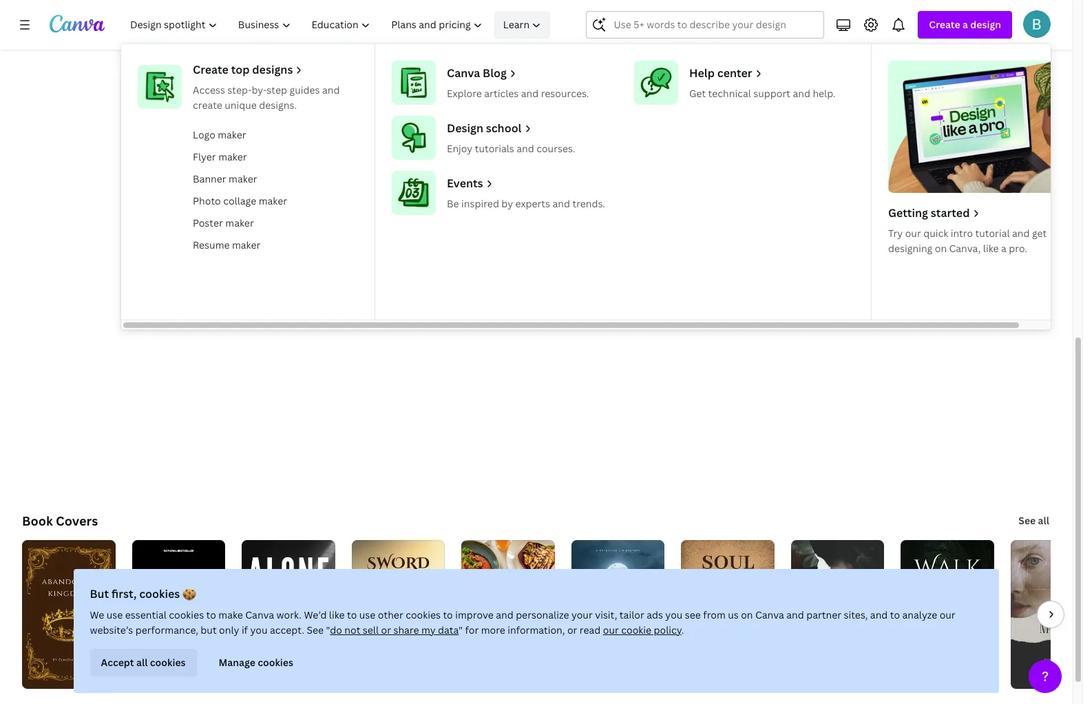 Task type: locate. For each thing, give the bounding box(es) containing it.
you right if
[[251, 624, 268, 637]]

tailor
[[620, 608, 645, 622]]

a
[[963, 18, 969, 31], [1002, 242, 1007, 255]]

cookies inside button
[[258, 656, 294, 669]]

1 vertical spatial see
[[307, 624, 324, 637]]

2 vertical spatial our
[[604, 624, 620, 637]]

1 horizontal spatial or
[[568, 624, 578, 637]]

our up "designing"
[[906, 227, 922, 240]]

our down visit,
[[604, 624, 620, 637]]

create inside learn menu
[[193, 62, 229, 77]]

0 horizontal spatial a
[[963, 18, 969, 31]]

accept all cookies
[[101, 656, 186, 669]]

tutorial
[[976, 227, 1011, 240]]

see inside we use essential cookies to make canva work. we'd like to use other cookies to improve and personalize your visit, tailor ads you see from us on canva and partner sites, and to analyze our website's performance, but only if you accept. see "
[[307, 624, 324, 637]]

1 vertical spatial on
[[742, 608, 754, 622]]

canva
[[447, 65, 481, 81], [246, 608, 275, 622], [756, 608, 785, 622]]

resume maker
[[193, 238, 261, 252]]

other
[[379, 608, 404, 622]]

resources.
[[541, 87, 590, 100]]

to up but
[[207, 608, 217, 622]]

0 horizontal spatial our
[[604, 624, 620, 637]]

and up pro.
[[1013, 227, 1031, 240]]

maker down "banner maker" "link"
[[259, 194, 287, 207]]

0 horizontal spatial "
[[327, 624, 331, 637]]

1 or from the left
[[382, 624, 392, 637]]

and
[[322, 83, 340, 96], [521, 87, 539, 100], [793, 87, 811, 100], [517, 142, 535, 155], [553, 197, 571, 210], [1013, 227, 1031, 240], [497, 608, 514, 622], [787, 608, 805, 622], [871, 608, 889, 622]]

canva right us
[[756, 608, 785, 622]]

brad klo image
[[1024, 10, 1052, 38]]

cookies down the performance,
[[150, 656, 186, 669]]

flyer
[[193, 150, 216, 163]]

canva up "explore"
[[447, 65, 481, 81]]

if
[[242, 624, 248, 637]]

accept.
[[270, 624, 305, 637]]

you up policy
[[666, 608, 684, 622]]

create inside dropdown button
[[930, 18, 961, 31]]

maker down collage
[[226, 216, 254, 229]]

on right us
[[742, 608, 754, 622]]

1 horizontal spatial canva
[[447, 65, 481, 81]]

all inside button
[[137, 656, 148, 669]]

a left design
[[963, 18, 969, 31]]

design
[[971, 18, 1002, 31]]

create left design
[[930, 18, 961, 31]]

0 horizontal spatial you
[[251, 624, 268, 637]]

1 to from the left
[[207, 608, 217, 622]]

0 vertical spatial our
[[906, 227, 922, 240]]

and right sites,
[[871, 608, 889, 622]]

1 vertical spatial all
[[137, 656, 148, 669]]

create
[[930, 18, 961, 31], [193, 62, 229, 77]]

but first, cookies 🍪 dialog
[[74, 569, 1000, 693]]

1 vertical spatial like
[[330, 608, 345, 622]]

personalize
[[517, 608, 570, 622]]

"
[[327, 624, 331, 637], [459, 624, 463, 637]]

0 vertical spatial all
[[1039, 514, 1050, 527]]

maker down poster maker in the top of the page
[[232, 238, 261, 252]]

experts
[[516, 197, 551, 210]]

step-
[[228, 83, 252, 96]]

our inside try our quick intro tutorial and get designing on canva, like a pro.
[[906, 227, 922, 240]]

1 vertical spatial our
[[941, 608, 957, 622]]

performance,
[[136, 624, 199, 637]]

to up data at the bottom of the page
[[444, 608, 454, 622]]

2 use from the left
[[360, 608, 376, 622]]

4 to from the left
[[891, 608, 901, 622]]

enjoy
[[447, 142, 473, 155]]

create up the access
[[193, 62, 229, 77]]

and left the 'trends.'
[[553, 197, 571, 210]]

1 horizontal spatial use
[[360, 608, 376, 622]]

photo collage maker link
[[187, 190, 364, 212]]

and left partner
[[787, 608, 805, 622]]

cookies down accept.
[[258, 656, 294, 669]]

book covers link
[[22, 513, 98, 529]]

logo
[[193, 128, 216, 141]]

manage cookies button
[[208, 649, 305, 677]]

like inside try our quick intro tutorial and get designing on canva, like a pro.
[[984, 242, 1000, 255]]

maker up flyer maker
[[218, 128, 246, 141]]

0 vertical spatial a
[[963, 18, 969, 31]]

designs.
[[259, 99, 297, 112]]

0 horizontal spatial on
[[742, 608, 754, 622]]

maker for logo maker
[[218, 128, 246, 141]]

see
[[1019, 514, 1037, 527], [307, 624, 324, 637]]

1 horizontal spatial a
[[1002, 242, 1007, 255]]

2 horizontal spatial our
[[941, 608, 957, 622]]

None search field
[[587, 11, 825, 39]]

flyer maker link
[[187, 146, 364, 168]]

our
[[906, 227, 922, 240], [941, 608, 957, 622], [604, 624, 620, 637]]

sell
[[363, 624, 379, 637]]

try
[[889, 227, 904, 240]]

create for create top designs
[[193, 62, 229, 77]]

2 or from the left
[[568, 624, 578, 637]]

school
[[486, 121, 522, 136]]

started
[[932, 205, 971, 221]]

like down tutorial
[[984, 242, 1000, 255]]

1 horizontal spatial you
[[666, 608, 684, 622]]

maker up banner maker
[[219, 150, 247, 163]]

learn menu
[[121, 44, 1082, 330]]

a left pro.
[[1002, 242, 1007, 255]]

" down we'd
[[327, 624, 331, 637]]

information,
[[508, 624, 566, 637]]

only
[[220, 624, 240, 637]]

inspired
[[462, 197, 500, 210]]

1 horizontal spatial on
[[936, 242, 948, 255]]

quick
[[924, 227, 949, 240]]

1 " from the left
[[327, 624, 331, 637]]

we
[[90, 608, 105, 622]]

1 horizontal spatial create
[[930, 18, 961, 31]]

or
[[382, 624, 392, 637], [568, 624, 578, 637]]

website's
[[90, 624, 134, 637]]

or right sell
[[382, 624, 392, 637]]

ads
[[648, 608, 664, 622]]

1 horizontal spatial "
[[459, 624, 463, 637]]

1 horizontal spatial all
[[1039, 514, 1050, 527]]

0 vertical spatial create
[[930, 18, 961, 31]]

improve
[[456, 608, 494, 622]]

blog
[[483, 65, 507, 81]]

top level navigation element
[[121, 11, 1082, 330]]

help
[[690, 65, 715, 81]]

logo maker
[[193, 128, 246, 141]]

banner maker link
[[187, 168, 364, 190]]

to left analyze
[[891, 608, 901, 622]]

poster maker link
[[187, 212, 364, 234]]

all for see
[[1039, 514, 1050, 527]]

0 horizontal spatial like
[[330, 608, 345, 622]]

1 vertical spatial a
[[1002, 242, 1007, 255]]

try our quick intro tutorial and get designing on canva, like a pro.
[[889, 227, 1048, 255]]

on
[[936, 242, 948, 255], [742, 608, 754, 622]]

make
[[219, 608, 244, 622]]

0 vertical spatial on
[[936, 242, 948, 255]]

0 horizontal spatial see
[[307, 624, 324, 637]]

explore
[[447, 87, 482, 100]]

use up website's
[[107, 608, 123, 622]]

0 horizontal spatial or
[[382, 624, 392, 637]]

canva,
[[950, 242, 982, 255]]

0 horizontal spatial all
[[137, 656, 148, 669]]

our right analyze
[[941, 608, 957, 622]]

create
[[193, 99, 222, 112]]

learn
[[504, 18, 530, 31]]

0 vertical spatial like
[[984, 242, 1000, 255]]

see
[[686, 608, 702, 622]]

cookies down 🍪
[[169, 608, 204, 622]]

tutorials
[[475, 142, 515, 155]]

0 vertical spatial you
[[666, 608, 684, 622]]

be inspired by experts and trends.
[[447, 197, 606, 210]]

maker up photo collage maker
[[229, 172, 257, 185]]

use up sell
[[360, 608, 376, 622]]

designs
[[252, 62, 293, 77]]

1 vertical spatial create
[[193, 62, 229, 77]]

get technical support and help.
[[690, 87, 836, 100]]

on down quick
[[936, 242, 948, 255]]

canva up if
[[246, 608, 275, 622]]

1 horizontal spatial our
[[906, 227, 922, 240]]

and right guides
[[322, 83, 340, 96]]

maker inside 'link'
[[232, 238, 261, 252]]

or left read
[[568, 624, 578, 637]]

like
[[984, 242, 1000, 255], [330, 608, 345, 622]]

maker for flyer maker
[[219, 150, 247, 163]]

like up do
[[330, 608, 345, 622]]

my
[[422, 624, 436, 637]]

0 vertical spatial see
[[1019, 514, 1037, 527]]

analyze
[[903, 608, 938, 622]]

to up not
[[348, 608, 358, 622]]

all
[[1039, 514, 1050, 527], [137, 656, 148, 669]]

1 horizontal spatial like
[[984, 242, 1000, 255]]

on inside we use essential cookies to make canva work. we'd like to use other cookies to improve and personalize your visit, tailor ads you see from us on canva and partner sites, and to analyze our website's performance, but only if you accept. see "
[[742, 608, 754, 622]]

1 horizontal spatial see
[[1019, 514, 1037, 527]]

cookies up my on the bottom left
[[406, 608, 441, 622]]

cookies
[[140, 586, 180, 602], [169, 608, 204, 622], [406, 608, 441, 622], [150, 656, 186, 669], [258, 656, 294, 669]]

learn button
[[495, 11, 551, 39]]

maker inside "link"
[[229, 172, 257, 185]]

" left for
[[459, 624, 463, 637]]

0 horizontal spatial create
[[193, 62, 229, 77]]

0 horizontal spatial use
[[107, 608, 123, 622]]



Task type: describe. For each thing, give the bounding box(es) containing it.
be
[[447, 197, 459, 210]]

maker for banner maker
[[229, 172, 257, 185]]

book
[[22, 513, 53, 529]]

technical
[[709, 87, 752, 100]]

create a design
[[930, 18, 1002, 31]]

create a design button
[[919, 11, 1013, 39]]

a inside dropdown button
[[963, 18, 969, 31]]

center
[[718, 65, 753, 81]]

maker for poster maker
[[226, 216, 254, 229]]

our inside we use essential cookies to make canva work. we'd like to use other cookies to improve and personalize your visit, tailor ads you see from us on canva and partner sites, and to analyze our website's performance, but only if you accept. see "
[[941, 608, 957, 622]]

Search search field
[[614, 12, 798, 38]]

all for accept
[[137, 656, 148, 669]]

poster maker
[[193, 216, 254, 229]]

work.
[[277, 608, 302, 622]]

create top designs
[[193, 62, 293, 77]]

flyer maker
[[193, 150, 247, 163]]

1 vertical spatial you
[[251, 624, 268, 637]]

we'd
[[305, 608, 327, 622]]

2 " from the left
[[459, 624, 463, 637]]

enjoy tutorials and courses.
[[447, 142, 576, 155]]

top
[[231, 62, 250, 77]]

data
[[439, 624, 459, 637]]

.
[[682, 624, 685, 637]]

getting started
[[889, 205, 971, 221]]

courses.
[[537, 142, 576, 155]]

and inside try our quick intro tutorial and get designing on canva, like a pro.
[[1013, 227, 1031, 240]]

do
[[331, 624, 343, 637]]

and up do not sell or share my data " for more information, or read our cookie policy .
[[497, 608, 514, 622]]

visit,
[[596, 608, 618, 622]]

on inside try our quick intro tutorial and get designing on canva, like a pro.
[[936, 242, 948, 255]]

by
[[502, 197, 513, 210]]

getting
[[889, 205, 929, 221]]

help center
[[690, 65, 753, 81]]

unique
[[225, 99, 257, 112]]

canva blog
[[447, 65, 507, 81]]

from
[[704, 608, 727, 622]]

support
[[754, 87, 791, 100]]

not
[[345, 624, 361, 637]]

2 horizontal spatial canva
[[756, 608, 785, 622]]

trends.
[[573, 197, 606, 210]]

banner
[[193, 172, 226, 185]]

and left help.
[[793, 87, 811, 100]]

accept
[[101, 656, 135, 669]]

get
[[690, 87, 706, 100]]

access
[[193, 83, 225, 96]]

and right articles
[[521, 87, 539, 100]]

logo maker link
[[187, 124, 364, 146]]

1 use from the left
[[107, 608, 123, 622]]

🍪
[[183, 586, 197, 602]]

banner maker
[[193, 172, 257, 185]]

cookies up the essential
[[140, 586, 180, 602]]

for
[[466, 624, 479, 637]]

partner
[[807, 608, 843, 622]]

like inside we use essential cookies to make canva work. we'd like to use other cookies to improve and personalize your visit, tailor ads you see from us on canva and partner sites, and to analyze our website's performance, but only if you accept. see "
[[330, 608, 345, 622]]

by-
[[252, 83, 267, 96]]

see all
[[1019, 514, 1050, 527]]

accept all cookies button
[[90, 649, 197, 677]]

design
[[447, 121, 484, 136]]

step
[[267, 83, 287, 96]]

access step-by-step guides and create unique designs.
[[193, 83, 340, 112]]

see all link
[[1018, 507, 1052, 535]]

cookie
[[622, 624, 652, 637]]

designing
[[889, 242, 933, 255]]

essential
[[126, 608, 167, 622]]

resume
[[193, 238, 230, 252]]

read
[[580, 624, 601, 637]]

3 to from the left
[[444, 608, 454, 622]]

first,
[[112, 586, 137, 602]]

we use essential cookies to make canva work. we'd like to use other cookies to improve and personalize your visit, tailor ads you see from us on canva and partner sites, and to analyze our website's performance, but only if you accept. see "
[[90, 608, 957, 637]]

manage
[[219, 656, 256, 669]]

2 to from the left
[[348, 608, 358, 622]]

more
[[482, 624, 506, 637]]

articles
[[485, 87, 519, 100]]

explore articles and resources.
[[447, 87, 590, 100]]

and inside access step-by-step guides and create unique designs.
[[322, 83, 340, 96]]

our cookie policy link
[[604, 624, 682, 637]]

maker for resume maker
[[232, 238, 261, 252]]

and down school
[[517, 142, 535, 155]]

resume maker link
[[187, 234, 364, 256]]

your
[[572, 608, 594, 622]]

help.
[[813, 87, 836, 100]]

manage cookies
[[219, 656, 294, 669]]

share
[[394, 624, 420, 637]]

events
[[447, 176, 483, 191]]

cookies inside button
[[150, 656, 186, 669]]

pro.
[[1010, 242, 1028, 255]]

create for create a design
[[930, 18, 961, 31]]

poster
[[193, 216, 223, 229]]

a inside try our quick intro tutorial and get designing on canva, like a pro.
[[1002, 242, 1007, 255]]

canva inside learn menu
[[447, 65, 481, 81]]

book covers
[[22, 513, 98, 529]]

0 horizontal spatial canva
[[246, 608, 275, 622]]

do not sell or share my data " for more information, or read our cookie policy .
[[331, 624, 685, 637]]

design school
[[447, 121, 522, 136]]

photo
[[193, 194, 221, 207]]

collage
[[223, 194, 257, 207]]

" inside we use essential cookies to make canva work. we'd like to use other cookies to improve and personalize your visit, tailor ads you see from us on canva and partner sites, and to analyze our website's performance, but only if you accept. see "
[[327, 624, 331, 637]]

policy
[[655, 624, 682, 637]]



Task type: vqa. For each thing, say whether or not it's contained in the screenshot.
rightmost the "
yes



